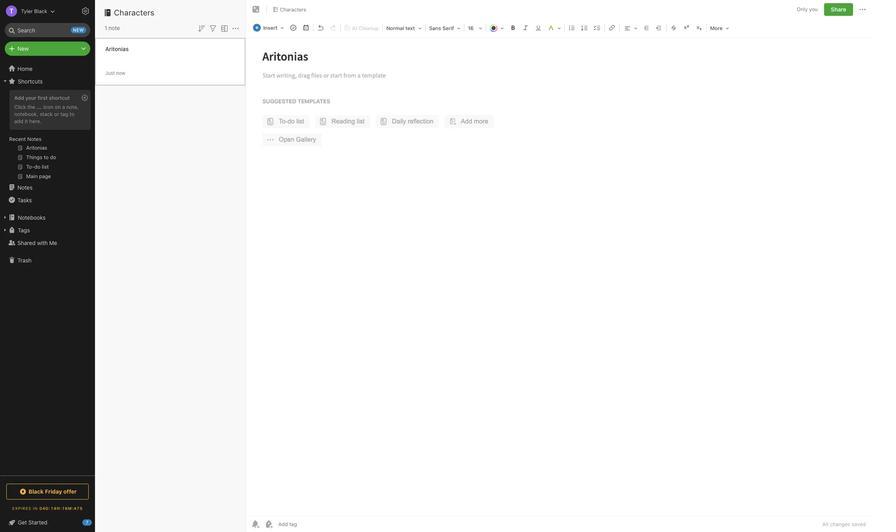 Task type: describe. For each thing, give the bounding box(es) containing it.
1 horizontal spatial more actions field
[[858, 3, 868, 16]]

friday
[[45, 488, 62, 495]]

saved
[[852, 521, 866, 528]]

underline image
[[533, 22, 544, 33]]

Account field
[[0, 3, 55, 19]]

black friday offer
[[29, 488, 77, 495]]

to
[[70, 111, 74, 117]]

new button
[[5, 42, 90, 56]]

italic image
[[520, 22, 531, 33]]

tags button
[[0, 224, 95, 236]]

strikethrough image
[[668, 22, 680, 33]]

note
[[109, 25, 120, 31]]

note list element
[[95, 0, 246, 532]]

tree containing home
[[0, 62, 95, 475]]

checklist image
[[592, 22, 603, 33]]

7
[[86, 520, 88, 525]]

expand notebooks image
[[2, 214, 8, 221]]

add
[[14, 95, 24, 101]]

1 vertical spatial more actions field
[[231, 23, 240, 33]]

Insert field
[[251, 22, 287, 33]]

normal
[[387, 25, 404, 31]]

tag
[[60, 111, 68, 117]]

characters inside button
[[280, 6, 306, 13]]

Note Editor text field
[[246, 38, 872, 516]]

add your first shortcut
[[14, 95, 70, 101]]

text
[[406, 25, 415, 31]]

here.
[[29, 118, 41, 124]]

sans
[[429, 25, 441, 31]]

characters inside the note list 'element'
[[114, 8, 155, 17]]

more actions image for more actions field to the right
[[858, 5, 868, 14]]

notebook,
[[14, 111, 38, 117]]

serif
[[443, 25, 454, 31]]

numbered list image
[[579, 22, 590, 33]]

group inside tree
[[0, 88, 95, 184]]

bold image
[[508, 22, 519, 33]]

first
[[38, 95, 48, 101]]

notebooks link
[[0, 211, 95, 224]]

trash link
[[0, 254, 95, 267]]

calendar event image
[[301, 22, 312, 33]]

the
[[27, 104, 35, 110]]

Help and Learning task checklist field
[[0, 516, 95, 529]]

home
[[17, 65, 33, 72]]

add
[[14, 118, 23, 124]]

note,
[[66, 104, 79, 110]]

only
[[797, 6, 808, 12]]

click
[[14, 104, 26, 110]]

tasks button
[[0, 194, 95, 206]]

sans serif
[[429, 25, 454, 31]]

offer
[[63, 488, 77, 495]]

1
[[105, 25, 107, 31]]

aritonias
[[105, 45, 129, 52]]

or
[[54, 111, 59, 117]]

recent notes
[[9, 136, 41, 142]]

recent
[[9, 136, 26, 142]]

insert link image
[[607, 22, 618, 33]]

black inside "popup button"
[[29, 488, 44, 495]]

your
[[25, 95, 36, 101]]

click to collapse image
[[92, 518, 98, 527]]

shared
[[17, 239, 36, 246]]

just
[[105, 70, 115, 76]]

normal text
[[387, 25, 415, 31]]

get started
[[18, 519, 47, 526]]

indent image
[[641, 22, 652, 33]]

Sort options field
[[197, 23, 206, 33]]

icon
[[43, 104, 53, 110]]

tasks
[[17, 197, 32, 203]]

Highlight field
[[545, 22, 564, 34]]

you
[[810, 6, 818, 12]]

shared with me
[[17, 239, 57, 246]]

all
[[823, 521, 829, 528]]

characters button
[[270, 4, 309, 15]]

share button
[[825, 3, 853, 16]]

black friday offer button
[[6, 484, 89, 500]]

new
[[73, 27, 84, 32]]

tyler black
[[21, 8, 47, 14]]

add tag image
[[264, 520, 274, 529]]

all changes saved
[[823, 521, 866, 528]]



Task type: locate. For each thing, give the bounding box(es) containing it.
1 horizontal spatial more actions image
[[858, 5, 868, 14]]

new
[[17, 45, 29, 52]]

Heading level field
[[384, 22, 425, 34]]

More field
[[708, 22, 732, 34]]

new search field
[[10, 23, 86, 37]]

tree
[[0, 62, 95, 475]]

notes up tasks
[[17, 184, 33, 191]]

add filters image
[[208, 24, 218, 33]]

shortcuts
[[18, 78, 43, 85]]

16
[[468, 25, 474, 31]]

black up in
[[29, 488, 44, 495]]

1 vertical spatial notes
[[17, 184, 33, 191]]

Font color field
[[487, 22, 507, 34]]

characters
[[280, 6, 306, 13], [114, 8, 155, 17]]

more actions field right share "button"
[[858, 3, 868, 16]]

icon on a note, notebook, stack or tag to add it here.
[[14, 104, 79, 124]]

it
[[25, 118, 28, 124]]

insert
[[263, 25, 278, 31]]

with
[[37, 239, 48, 246]]

shared with me link
[[0, 236, 95, 249]]

notes
[[27, 136, 41, 142], [17, 184, 33, 191]]

stack
[[40, 111, 53, 117]]

superscript image
[[681, 22, 692, 33]]

share
[[831, 6, 847, 13]]

note window element
[[246, 0, 872, 532]]

group
[[0, 88, 95, 184]]

expires in 04d:14h:16m:47s
[[12, 506, 83, 511]]

more actions image right the view options field
[[231, 24, 240, 33]]

black inside field
[[34, 8, 47, 14]]

...
[[37, 104, 42, 110]]

subscript image
[[694, 22, 705, 33]]

home link
[[0, 62, 95, 75]]

in
[[33, 506, 38, 511]]

0 vertical spatial black
[[34, 8, 47, 14]]

shortcuts button
[[0, 75, 95, 88]]

0 horizontal spatial characters
[[114, 8, 155, 17]]

notebooks
[[18, 214, 46, 221]]

trash
[[17, 257, 32, 264]]

1 vertical spatial more actions image
[[231, 24, 240, 33]]

now
[[116, 70, 125, 76]]

just now
[[105, 70, 125, 76]]

0 horizontal spatial more actions image
[[231, 24, 240, 33]]

get
[[18, 519, 27, 526]]

Search text field
[[10, 23, 85, 37]]

task image
[[288, 22, 299, 33]]

undo image
[[315, 22, 326, 33]]

characters up task icon
[[280, 6, 306, 13]]

more
[[710, 25, 723, 31]]

more actions image inside the note list 'element'
[[231, 24, 240, 33]]

More actions field
[[858, 3, 868, 16], [231, 23, 240, 33]]

tyler
[[21, 8, 33, 14]]

notes link
[[0, 181, 95, 194]]

shortcut
[[49, 95, 70, 101]]

Alignment field
[[621, 22, 640, 34]]

click the ...
[[14, 104, 42, 110]]

outdent image
[[654, 22, 665, 33]]

black
[[34, 8, 47, 14], [29, 488, 44, 495]]

0 vertical spatial notes
[[27, 136, 41, 142]]

expires
[[12, 506, 31, 511]]

me
[[49, 239, 57, 246]]

expand note image
[[251, 5, 261, 14]]

expand tags image
[[2, 227, 8, 233]]

black right the tyler
[[34, 8, 47, 14]]

notes right the recent
[[27, 136, 41, 142]]

group containing add your first shortcut
[[0, 88, 95, 184]]

a
[[62, 104, 65, 110]]

0 horizontal spatial more actions field
[[231, 23, 240, 33]]

only you
[[797, 6, 818, 12]]

Add filters field
[[208, 23, 218, 33]]

0 vertical spatial more actions field
[[858, 3, 868, 16]]

characters up the note
[[114, 8, 155, 17]]

Add tag field
[[278, 521, 337, 528]]

tags
[[18, 227, 30, 233]]

1 note
[[105, 25, 120, 31]]

Font size field
[[465, 22, 485, 34]]

started
[[28, 519, 47, 526]]

0 vertical spatial more actions image
[[858, 5, 868, 14]]

04d:14h:16m:47s
[[39, 506, 83, 511]]

View options field
[[218, 23, 229, 33]]

1 vertical spatial black
[[29, 488, 44, 495]]

more actions image
[[858, 5, 868, 14], [231, 24, 240, 33]]

add a reminder image
[[251, 520, 260, 529]]

Font family field
[[427, 22, 463, 34]]

more actions field right the view options field
[[231, 23, 240, 33]]

more actions image right share "button"
[[858, 5, 868, 14]]

more actions image for the bottom more actions field
[[231, 24, 240, 33]]

on
[[55, 104, 61, 110]]

bulleted list image
[[567, 22, 578, 33]]

changes
[[830, 521, 851, 528]]

notes inside group
[[27, 136, 41, 142]]

1 horizontal spatial characters
[[280, 6, 306, 13]]

settings image
[[81, 6, 90, 16]]



Task type: vqa. For each thing, say whether or not it's contained in the screenshot.
Recognition Language
no



